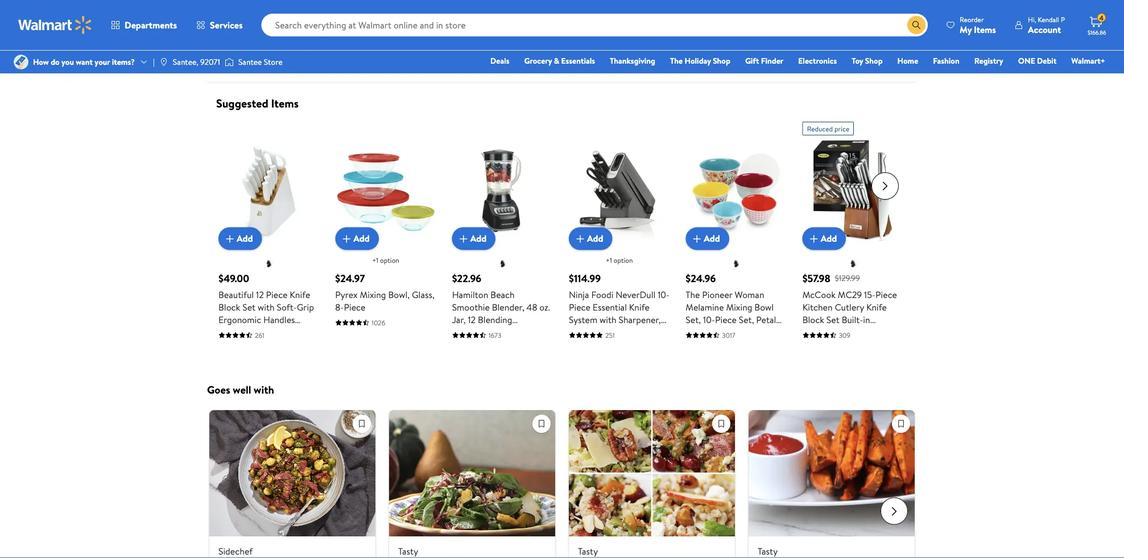 Task type: describe. For each thing, give the bounding box(es) containing it.
ergonomic
[[219, 313, 261, 326]]

set inside $49.00 beautiful 12 piece knife block set with soft-grip ergonomic handles white and gold by drew barrymore
[[243, 301, 256, 313]]

3017
[[722, 330, 736, 340]]

Search search field
[[262, 14, 928, 36]]

reorder my items
[[960, 15, 996, 36]]

mixing inside $24.96 the pioneer woman melamine mixing bowl set, 10-piece set, petal party
[[726, 301, 753, 313]]

services button
[[187, 11, 252, 39]]

ninja foodi neverdull 10-piece essential knife system with sharpener, stainless steel, k12010 image
[[569, 140, 670, 241]]

mccook
[[803, 288, 836, 301]]

k12010
[[629, 326, 657, 338]]

and
[[244, 326, 258, 338]]

sidechef
[[219, 545, 253, 558]]

add for $24.97
[[354, 232, 370, 245]]

from:
[[794, 24, 816, 36]]

or
[[726, 24, 734, 36]]

party
[[686, 326, 707, 338]]

piece inside $57.98 $129.99 mccook mc29 15-piece kitchen cutlery knife block set built-in sharpener stainless steel
[[876, 288, 897, 301]]

&
[[554, 55, 560, 66]]

account
[[1028, 23, 1062, 36]]

12 inside $49.00 beautiful 12 piece knife block set with soft-grip ergonomic handles white and gold by drew barrymore
[[256, 288, 264, 301]]

$22.96
[[452, 271, 482, 285]]

reorder
[[960, 15, 984, 24]]

option for $24.97
[[380, 255, 399, 265]]

steel
[[881, 326, 901, 338]]

92071
[[200, 56, 220, 67]]

48
[[527, 301, 537, 313]]

grocery & essentials link
[[519, 55, 600, 67]]

pickup or delivery today from: santee store
[[697, 24, 816, 52]]

0 vertical spatial the
[[670, 55, 683, 66]]

$57.98
[[803, 271, 831, 285]]

product group containing $24.96
[[686, 117, 787, 340]]

suggested
[[216, 95, 268, 111]]

woman
[[735, 288, 765, 301]]

piece inside $114.99 ninja foodi neverdull 10- piece essential knife system with sharpener, stainless steel, k12010
[[569, 301, 591, 313]]

 image for how do you want your items?
[[14, 55, 28, 69]]

4
[[1100, 13, 1104, 23]]

product variant swatch image image for $22.96
[[498, 259, 507, 268]]

add for $24.96
[[704, 232, 720, 245]]

pyrex
[[335, 288, 358, 301]]

shop inside the holiday shop link
[[713, 55, 731, 66]]

hamilton beach smoothie blender, 48 oz. jar, 12 blending functions, black, 50180f image
[[452, 140, 553, 241]]

3 tasty link from the left
[[749, 410, 915, 558]]

handles
[[264, 313, 295, 326]]

how do you want your items?
[[33, 56, 135, 67]]

bowl
[[755, 301, 774, 313]]

sidechef link
[[209, 410, 376, 558]]

well
[[233, 382, 251, 397]]

essential
[[593, 301, 627, 313]]

thanksgiving
[[610, 55, 656, 66]]

barrymore
[[219, 338, 261, 351]]

in
[[864, 313, 871, 326]]

petal
[[757, 313, 776, 326]]

add for $22.96
[[470, 232, 487, 245]]

1 set, from the left
[[686, 313, 701, 326]]

add button for $49.00
[[219, 227, 262, 250]]

the pioneer woman melamine mixing bowl set, 10-piece set, petal party image
[[686, 140, 787, 241]]

add button for $114.99
[[569, 227, 613, 250]]

1 vertical spatial santee
[[238, 56, 262, 67]]

add button for $22.96
[[452, 227, 496, 250]]

fashion
[[934, 55, 960, 66]]

309
[[839, 330, 851, 340]]

knife inside $114.99 ninja foodi neverdull 10- piece essential knife system with sharpener, stainless steel, k12010
[[629, 301, 650, 313]]

neverdull
[[616, 288, 656, 301]]

melamine
[[686, 301, 724, 313]]

santee, 92071
[[173, 56, 220, 67]]

mixing inside $24.97 pyrex mixing bowl, glass, 8-piece
[[360, 288, 386, 301]]

you
[[61, 56, 74, 67]]

add for $114.99
[[587, 232, 604, 245]]

piece inside $49.00 beautiful 12 piece knife block set with soft-grip ergonomic handles white and gold by drew barrymore
[[266, 288, 288, 301]]

goes well with
[[207, 382, 274, 397]]

the inside $24.96 the pioneer woman melamine mixing bowl set, 10-piece set, petal party
[[686, 288, 700, 301]]

step
[[212, 16, 232, 30]]

toy shop
[[852, 55, 883, 66]]

toy
[[852, 55, 864, 66]]

$22.96 hamilton beach smoothie blender, 48 oz. jar, 12 blending functions, black, 50180f
[[452, 271, 550, 338]]

oz.
[[540, 301, 550, 313]]

ninja
[[569, 288, 589, 301]]

brown butter brussels sprouts with bacon bits image
[[209, 410, 376, 537]]

saved image for sidechef link
[[353, 415, 370, 432]]

gift finder
[[745, 55, 784, 66]]

+1 for $24.97
[[372, 255, 379, 265]]

your
[[95, 56, 110, 67]]

block inside $57.98 $129.99 mccook mc29 15-piece kitchen cutlery knife block set built-in sharpener stainless steel
[[803, 313, 825, 326]]

$24.97 pyrex mixing bowl, glass, 8-piece
[[335, 271, 435, 313]]

$114.99 ninja foodi neverdull 10- piece essential knife system with sharpener, stainless steel, k12010
[[569, 271, 670, 338]]

|
[[153, 56, 155, 67]]

walmart+
[[1072, 55, 1106, 66]]

50180f
[[520, 326, 549, 338]]

stainless inside $114.99 ninja foodi neverdull 10- piece essential knife system with sharpener, stainless steel, k12010
[[569, 326, 603, 338]]

glass,
[[412, 288, 435, 301]]

add to cart image for $24.96
[[691, 232, 704, 245]]

delivery
[[736, 24, 767, 36]]

items inside reorder my items
[[974, 23, 996, 36]]

pioneer
[[702, 288, 733, 301]]

walmart+ link
[[1067, 55, 1111, 67]]

do
[[51, 56, 60, 67]]

deals
[[491, 55, 510, 66]]

reduced price
[[807, 124, 850, 133]]

piece inside $24.97 pyrex mixing bowl, glass, 8-piece
[[344, 301, 366, 313]]

steel,
[[605, 326, 627, 338]]

grip
[[297, 301, 314, 313]]

one debit link
[[1013, 55, 1062, 67]]

add to cart image for $24.97
[[340, 232, 354, 245]]

+1 for $114.99
[[606, 255, 612, 265]]

sharpener,
[[619, 313, 661, 326]]

$129.99
[[835, 273, 860, 284]]

fall harvest salad image
[[389, 410, 555, 537]]

saved image for first tasty link from the right
[[893, 415, 910, 432]]

with inside $49.00 beautiful 12 piece knife block set with soft-grip ergonomic handles white and gold by drew barrymore
[[258, 301, 275, 313]]

12 inside $22.96 hamilton beach smoothie blender, 48 oz. jar, 12 blending functions, black, 50180f
[[468, 313, 476, 326]]

261
[[255, 330, 265, 340]]

one
[[1019, 55, 1036, 66]]

$49.00
[[219, 271, 249, 285]]

p
[[1061, 15, 1065, 24]]

deals link
[[486, 55, 515, 67]]

1 vertical spatial items
[[271, 95, 299, 111]]

santee,
[[173, 56, 198, 67]]

registry link
[[970, 55, 1009, 67]]



Task type: vqa. For each thing, say whether or not it's contained in the screenshot.
first add to cart icon from right
yes



Task type: locate. For each thing, give the bounding box(es) containing it.
smoothie
[[452, 301, 490, 313]]

0 vertical spatial items
[[974, 23, 996, 36]]

1 horizontal spatial +1
[[606, 255, 612, 265]]

1 vertical spatial 10-
[[703, 313, 715, 326]]

soft-
[[277, 301, 297, 313]]

jar,
[[452, 313, 466, 326]]

store down or
[[723, 41, 742, 52]]

piece right the mc29
[[876, 288, 897, 301]]

1 stainless from the left
[[569, 326, 603, 338]]

0 horizontal spatial 10-
[[658, 288, 670, 301]]

piece inside $24.96 the pioneer woman melamine mixing bowl set, 10-piece set, petal party
[[715, 313, 737, 326]]

4 product group from the left
[[569, 117, 670, 340]]

product group containing $114.99
[[569, 117, 670, 340]]

registry
[[975, 55, 1004, 66]]

search icon image
[[912, 20, 921, 30]]

1 horizontal spatial  image
[[159, 57, 168, 67]]

1 add to cart image from the left
[[574, 232, 587, 245]]

sweet potato wedges image
[[749, 410, 915, 537]]

functions,
[[452, 326, 493, 338]]

price
[[835, 124, 850, 133]]

items right my
[[974, 23, 996, 36]]

block down mccook
[[803, 313, 825, 326]]

1 +1 option from the left
[[372, 255, 399, 265]]

add button up "$22.96" on the left of page
[[452, 227, 496, 250]]

+1 option for $24.97
[[372, 255, 399, 265]]

product group containing $22.96
[[452, 117, 553, 340]]

3 product group from the left
[[452, 117, 553, 340]]

kendall
[[1038, 15, 1060, 24]]

1 vertical spatial the
[[686, 288, 700, 301]]

6 add button from the left
[[803, 227, 846, 250]]

 image right |
[[159, 57, 168, 67]]

5 add from the left
[[704, 232, 720, 245]]

2 shop from the left
[[866, 55, 883, 66]]

santee down pickup
[[697, 41, 721, 52]]

15-
[[865, 288, 876, 301]]

set left built-
[[827, 313, 840, 326]]

blending
[[478, 313, 512, 326]]

piece up handles
[[266, 288, 288, 301]]

mixing left bowl,
[[360, 288, 386, 301]]

+1 up "foodi"
[[606, 255, 612, 265]]

saved image
[[353, 415, 370, 432], [533, 415, 550, 432], [713, 415, 730, 432], [893, 415, 910, 432]]

add to cart image up "$24.97"
[[340, 232, 354, 245]]

1 horizontal spatial the
[[686, 288, 700, 301]]

$57.98 $129.99 mccook mc29 15-piece kitchen cutlery knife block set built-in sharpener stainless steel
[[803, 271, 901, 338]]

2 add to cart image from the left
[[340, 232, 354, 245]]

holiday
[[685, 55, 711, 66]]

product variant swatch image image for $24.96
[[732, 259, 741, 268]]

gift finder link
[[740, 55, 789, 67]]

product variant swatch image image up beach
[[498, 259, 507, 268]]

$24.97
[[335, 271, 365, 285]]

0 horizontal spatial set,
[[686, 313, 701, 326]]

mccook mc29 15-piece kitchen cutlery knife block set built-in sharpener stainless steel image
[[803, 140, 904, 241]]

knife inside $49.00 beautiful 12 piece knife block set with soft-grip ergonomic handles white and gold by drew barrymore
[[290, 288, 310, 301]]

1 saved image from the left
[[353, 415, 370, 432]]

tasty link
[[389, 410, 555, 558], [569, 410, 735, 558], [749, 410, 915, 558]]

gold
[[260, 326, 279, 338]]

items?
[[112, 56, 135, 67]]

3 product variant swatch image image from the left
[[732, 259, 741, 268]]

0 horizontal spatial stainless
[[569, 326, 603, 338]]

santee inside pickup or delivery today from: santee store
[[697, 41, 721, 52]]

product variant swatch image image up woman
[[732, 259, 741, 268]]

add to cart image for $22.96
[[457, 232, 470, 245]]

kitchen
[[803, 301, 833, 313]]

1 horizontal spatial add to cart image
[[807, 232, 821, 245]]

1 horizontal spatial set,
[[739, 313, 754, 326]]

electronics link
[[793, 55, 842, 67]]

stainless left 251
[[569, 326, 603, 338]]

gift
[[745, 55, 759, 66]]

10- right neverdull
[[658, 288, 670, 301]]

santee right 92071
[[238, 56, 262, 67]]

12 right beautiful
[[256, 288, 264, 301]]

bowl,
[[388, 288, 410, 301]]

home link
[[893, 55, 924, 67]]

12
[[256, 288, 264, 301], [468, 313, 476, 326]]

step 5
[[212, 16, 240, 30]]

stainless down cutlery
[[845, 326, 879, 338]]

essentials
[[561, 55, 595, 66]]

add button for $24.97
[[335, 227, 379, 250]]

items right suggested
[[271, 95, 299, 111]]

hamilton
[[452, 288, 489, 301]]

the down '$24.96'
[[686, 288, 700, 301]]

piece left "foodi"
[[569, 301, 591, 313]]

0 horizontal spatial +1 option
[[372, 255, 399, 265]]

3 tasty from the left
[[758, 545, 778, 558]]

0 horizontal spatial shop
[[713, 55, 731, 66]]

tasty
[[398, 545, 418, 558], [578, 545, 598, 558], [758, 545, 778, 558]]

store inside pickup or delivery today from: santee store
[[723, 41, 742, 52]]

blender,
[[492, 301, 525, 313]]

built-
[[842, 313, 864, 326]]

1 horizontal spatial option
[[614, 255, 633, 265]]

1 product variant swatch image image from the left
[[264, 259, 274, 268]]

2 saved image from the left
[[533, 415, 550, 432]]

option up $24.97 pyrex mixing bowl, glass, 8-piece
[[380, 255, 399, 265]]

want
[[76, 56, 93, 67]]

1 tasty link from the left
[[389, 410, 555, 558]]

1 horizontal spatial +1 option
[[606, 255, 633, 265]]

home
[[898, 55, 919, 66]]

stainless inside $57.98 $129.99 mccook mc29 15-piece kitchen cutlery knife block set built-in sharpener stainless steel
[[845, 326, 879, 338]]

how
[[33, 56, 49, 67]]

tasty for 2nd tasty link
[[578, 545, 598, 558]]

0 horizontal spatial +1
[[372, 255, 379, 265]]

knife up k12010
[[629, 301, 650, 313]]

one debit
[[1019, 55, 1057, 66]]

santee
[[697, 41, 721, 52], [238, 56, 262, 67]]

+1 option for $114.99
[[606, 255, 633, 265]]

mixing left bowl
[[726, 301, 753, 313]]

add to cart image for the mccook mc29 15-piece kitchen cutlery knife block set built-in sharpener stainless steel "image"
[[807, 232, 821, 245]]

set up and
[[243, 301, 256, 313]]

4 product variant swatch image image from the left
[[849, 259, 858, 268]]

0 horizontal spatial mixing
[[360, 288, 386, 301]]

add to cart image for $49.00
[[223, 232, 237, 245]]

set inside $57.98 $129.99 mccook mc29 15-piece kitchen cutlery knife block set built-in sharpener stainless steel
[[827, 313, 840, 326]]

1 horizontal spatial mixing
[[726, 301, 753, 313]]

2 +1 option from the left
[[606, 255, 633, 265]]

2 horizontal spatial tasty
[[758, 545, 778, 558]]

next slide for suggested items list image
[[872, 172, 899, 200]]

1 horizontal spatial 12
[[468, 313, 476, 326]]

knife
[[290, 288, 310, 301], [629, 301, 650, 313], [867, 301, 887, 313]]

1 horizontal spatial shop
[[866, 55, 883, 66]]

0 horizontal spatial  image
[[14, 55, 28, 69]]

cutlery
[[835, 301, 865, 313]]

0 vertical spatial santee
[[697, 41, 721, 52]]

1 horizontal spatial 10-
[[703, 313, 715, 326]]

2 tasty from the left
[[578, 545, 598, 558]]

add to cart image
[[574, 232, 587, 245], [807, 232, 821, 245]]

 image for santee, 92071
[[159, 57, 168, 67]]

Walmart Site-Wide search field
[[262, 14, 928, 36]]

toy shop link
[[847, 55, 888, 67]]

system
[[569, 313, 598, 326]]

by
[[282, 326, 291, 338]]

option up neverdull
[[614, 255, 633, 265]]

1 horizontal spatial stainless
[[845, 326, 879, 338]]

beautiful 12 piece knife block set with soft-grip ergonomic handles white and gold by drew barrymore image
[[219, 140, 319, 241]]

12 right jar,
[[468, 313, 476, 326]]

product variant swatch image image up $49.00 beautiful 12 piece knife block set with soft-grip ergonomic handles white and gold by drew barrymore
[[264, 259, 274, 268]]

block inside $49.00 beautiful 12 piece knife block set with soft-grip ergonomic handles white and gold by drew barrymore
[[219, 301, 240, 313]]

1 horizontal spatial santee
[[697, 41, 721, 52]]

10- down pioneer
[[703, 313, 715, 326]]

 image
[[225, 56, 234, 68]]

2 tasty link from the left
[[569, 410, 735, 558]]

2 +1 from the left
[[606, 255, 612, 265]]

5 add button from the left
[[686, 227, 730, 250]]

1 horizontal spatial items
[[974, 23, 996, 36]]

add to cart image up '$24.96'
[[691, 232, 704, 245]]

knife up handles
[[290, 288, 310, 301]]

1 add from the left
[[237, 232, 253, 245]]

1 vertical spatial 12
[[468, 313, 476, 326]]

product group
[[219, 117, 319, 351], [335, 117, 436, 340], [452, 117, 553, 340], [569, 117, 670, 340], [686, 117, 787, 340], [803, 117, 904, 340]]

2 add button from the left
[[335, 227, 379, 250]]

block up the white
[[219, 301, 240, 313]]

10-
[[658, 288, 670, 301], [703, 313, 715, 326]]

debit
[[1038, 55, 1057, 66]]

4 add to cart image from the left
[[691, 232, 704, 245]]

departments button
[[101, 11, 187, 39]]

1 shop from the left
[[713, 55, 731, 66]]

4 add button from the left
[[569, 227, 613, 250]]

1 tasty from the left
[[398, 545, 418, 558]]

black,
[[495, 326, 518, 338]]

saved image inside sidechef link
[[353, 415, 370, 432]]

product variant swatch image image for $49.00
[[264, 259, 274, 268]]

6 add from the left
[[821, 232, 837, 245]]

add up $49.00
[[237, 232, 253, 245]]

shop inside the toy shop link
[[866, 55, 883, 66]]

add button for $24.96
[[686, 227, 730, 250]]

add up $114.99
[[587, 232, 604, 245]]

departments
[[125, 19, 177, 31]]

add to cart image up $57.98
[[807, 232, 821, 245]]

2 add to cart image from the left
[[807, 232, 821, 245]]

2 option from the left
[[614, 255, 633, 265]]

1 vertical spatial store
[[264, 56, 283, 67]]

add button up $57.98
[[803, 227, 846, 250]]

2 horizontal spatial tasty link
[[749, 410, 915, 558]]

$24.96 the pioneer woman melamine mixing bowl set, 10-piece set, petal party
[[686, 271, 776, 338]]

the holiday shop link
[[665, 55, 736, 67]]

grocery & essentials
[[524, 55, 595, 66]]

0 horizontal spatial knife
[[290, 288, 310, 301]]

piece down "$24.97"
[[344, 301, 366, 313]]

0 horizontal spatial tasty
[[398, 545, 418, 558]]

0 horizontal spatial option
[[380, 255, 399, 265]]

electronics
[[799, 55, 837, 66]]

tasty for first tasty link from the right
[[758, 545, 778, 558]]

0 vertical spatial 12
[[256, 288, 264, 301]]

add to cart image up $49.00
[[223, 232, 237, 245]]

5 product group from the left
[[686, 117, 787, 340]]

 image left how
[[14, 55, 28, 69]]

2 product variant swatch image image from the left
[[498, 259, 507, 268]]

add to cart image up "$22.96" on the left of page
[[457, 232, 470, 245]]

hi, kendall p account
[[1028, 15, 1065, 36]]

add to cart image for ninja foodi neverdull 10-piece essential knife system with sharpener, stainless steel, k12010 image
[[574, 232, 587, 245]]

0 horizontal spatial 12
[[256, 288, 264, 301]]

1 horizontal spatial knife
[[629, 301, 650, 313]]

product group containing $24.97
[[335, 117, 436, 340]]

1 horizontal spatial block
[[803, 313, 825, 326]]

set,
[[686, 313, 701, 326], [739, 313, 754, 326]]

2 product group from the left
[[335, 117, 436, 340]]

santee store
[[238, 56, 283, 67]]

white
[[219, 326, 242, 338]]

1 horizontal spatial tasty link
[[569, 410, 735, 558]]

next slide of list image
[[881, 498, 908, 525]]

0 horizontal spatial tasty link
[[389, 410, 555, 558]]

with inside $114.99 ninja foodi neverdull 10- piece essential knife system with sharpener, stainless steel, k12010
[[600, 313, 617, 326]]

3 add to cart image from the left
[[457, 232, 470, 245]]

product group containing $49.00
[[219, 117, 319, 351]]

fashion link
[[928, 55, 965, 67]]

add for $49.00
[[237, 232, 253, 245]]

mc29
[[838, 288, 862, 301]]

10- inside $114.99 ninja foodi neverdull 10- piece essential knife system with sharpener, stainless steel, k12010
[[658, 288, 670, 301]]

3 saved image from the left
[[713, 415, 730, 432]]

4 saved image from the left
[[893, 415, 910, 432]]

1 +1 from the left
[[372, 255, 379, 265]]

add up '$24.96'
[[704, 232, 720, 245]]

goes
[[207, 382, 230, 397]]

product variant swatch image image up the $129.99
[[849, 259, 858, 268]]

8-
[[335, 301, 344, 313]]

tasty for 3rd tasty link from the right
[[398, 545, 418, 558]]

10- inside $24.96 the pioneer woman melamine mixing bowl set, 10-piece set, petal party
[[703, 313, 715, 326]]

4 add from the left
[[587, 232, 604, 245]]

knife inside $57.98 $129.99 mccook mc29 15-piece kitchen cutlery knife block set built-in sharpener stainless steel
[[867, 301, 887, 313]]

mixing
[[360, 288, 386, 301], [726, 301, 753, 313]]

option for $114.99
[[614, 255, 633, 265]]

add up $57.98
[[821, 232, 837, 245]]

saved image for 2nd tasty link
[[713, 415, 730, 432]]

the left 'holiday'
[[670, 55, 683, 66]]

0 horizontal spatial block
[[219, 301, 240, 313]]

add up "$24.97"
[[354, 232, 370, 245]]

1 horizontal spatial tasty
[[578, 545, 598, 558]]

3 add from the left
[[470, 232, 487, 245]]

items
[[974, 23, 996, 36], [271, 95, 299, 111]]

with left soft-
[[258, 301, 275, 313]]

251
[[606, 330, 615, 340]]

with right well
[[254, 382, 274, 397]]

5
[[235, 16, 240, 30]]

0 horizontal spatial the
[[670, 55, 683, 66]]

add button up "$24.97"
[[335, 227, 379, 250]]

fig and couscous salad image
[[569, 410, 735, 537]]

2 set, from the left
[[739, 313, 754, 326]]

finder
[[761, 55, 784, 66]]

3 add button from the left
[[452, 227, 496, 250]]

walmart image
[[18, 16, 92, 34]]

0 horizontal spatial items
[[271, 95, 299, 111]]

shop right 'holiday'
[[713, 55, 731, 66]]

2 horizontal spatial knife
[[867, 301, 887, 313]]

+1 option up $24.97 pyrex mixing bowl, glass, 8-piece
[[372, 255, 399, 265]]

1 product group from the left
[[219, 117, 319, 351]]

0 vertical spatial store
[[723, 41, 742, 52]]

2 stainless from the left
[[845, 326, 879, 338]]

0 horizontal spatial store
[[264, 56, 283, 67]]

$49.00 beautiful 12 piece knife block set with soft-grip ergonomic handles white and gold by drew barrymore
[[219, 271, 314, 351]]

set
[[243, 301, 256, 313], [827, 313, 840, 326]]

my
[[960, 23, 972, 36]]

0 horizontal spatial add to cart image
[[574, 232, 587, 245]]

reduced
[[807, 124, 833, 133]]

piece up 3017
[[715, 313, 737, 326]]

0 horizontal spatial set
[[243, 301, 256, 313]]

hi,
[[1028, 15, 1037, 24]]

add up "$22.96" on the left of page
[[470, 232, 487, 245]]

pyrex mixing bowl, glass, 8-piece image
[[335, 140, 436, 241]]

1 horizontal spatial store
[[723, 41, 742, 52]]

1673
[[489, 330, 502, 340]]

add button up $49.00
[[219, 227, 262, 250]]

today
[[770, 24, 792, 36]]

1 add to cart image from the left
[[223, 232, 237, 245]]

enjoy!
[[212, 39, 233, 51]]

+1 option up neverdull
[[606, 255, 633, 265]]

1 horizontal spatial set
[[827, 313, 840, 326]]

product group containing $57.98
[[803, 117, 904, 340]]

product variant swatch image image
[[264, 259, 274, 268], [498, 259, 507, 268], [732, 259, 741, 268], [849, 259, 858, 268]]

saved image for 3rd tasty link from the right
[[533, 415, 550, 432]]

stainless
[[569, 326, 603, 338], [845, 326, 879, 338]]

+1 up $24.97 pyrex mixing bowl, glass, 8-piece
[[372, 255, 379, 265]]

6 product group from the left
[[803, 117, 904, 340]]

1 option from the left
[[380, 255, 399, 265]]

add button up '$24.96'
[[686, 227, 730, 250]]

2 add from the left
[[354, 232, 370, 245]]

with
[[258, 301, 275, 313], [600, 313, 617, 326], [254, 382, 274, 397]]

 image
[[14, 55, 28, 69], [159, 57, 168, 67]]

add button up $114.99
[[569, 227, 613, 250]]

shop right "toy"
[[866, 55, 883, 66]]

1 add button from the left
[[219, 227, 262, 250]]

with up 251
[[600, 313, 617, 326]]

sharpener
[[803, 326, 843, 338]]

add to cart image
[[223, 232, 237, 245], [340, 232, 354, 245], [457, 232, 470, 245], [691, 232, 704, 245]]

knife right cutlery
[[867, 301, 887, 313]]

$166.86
[[1088, 28, 1107, 36]]

0 horizontal spatial santee
[[238, 56, 262, 67]]

add to cart image up $114.99
[[574, 232, 587, 245]]

0 vertical spatial 10-
[[658, 288, 670, 301]]

store up suggested items
[[264, 56, 283, 67]]



